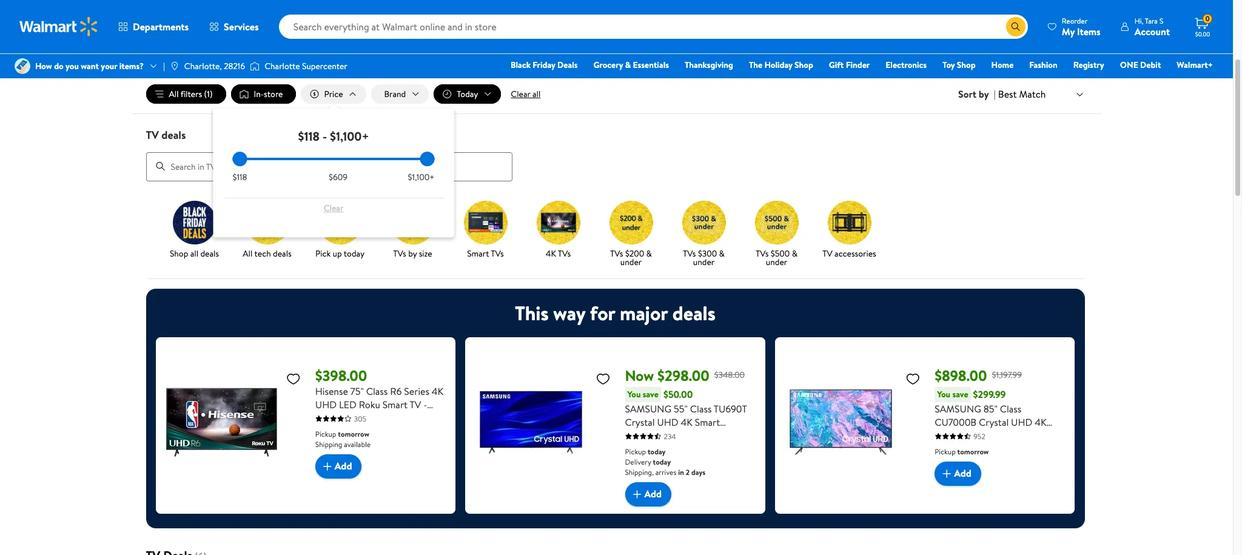 Task type: vqa. For each thing, say whether or not it's contained in the screenshot.
Gift Cards the Gift
no



Task type: describe. For each thing, give the bounding box(es) containing it.
home
[[992, 59, 1014, 71]]

samsung for now
[[625, 402, 672, 415]]

size
[[419, 247, 432, 259]]

walmart+
[[1177, 59, 1213, 71]]

accessories
[[835, 247, 877, 259]]

home link
[[986, 58, 1019, 72]]

reorder my items
[[1062, 15, 1101, 38]]

items?
[[119, 60, 144, 72]]

checks.
[[611, 27, 634, 37]]

supercenter
[[302, 60, 348, 72]]

Walmart Site-Wide search field
[[279, 15, 1028, 39]]

- for $398.00
[[424, 398, 427, 411]]

add to favorites list, samsung 55" class tu690t crystal uhd 4k smart television - un55tu690tfxza (new) image
[[596, 371, 611, 386]]

shop all deals link
[[163, 201, 226, 260]]

tvs $200 & under
[[610, 247, 652, 268]]

smart tvs
[[467, 247, 504, 259]]

want
[[81, 60, 99, 72]]

walmart+ link
[[1172, 58, 1219, 72]]

$118 - $1,100+
[[298, 128, 369, 144]]

& for tvs $500 & under
[[792, 247, 798, 259]]

gift finder link
[[824, 58, 876, 72]]

limited
[[467, 27, 490, 37]]

tomorrow for pickup tomorrow
[[958, 446, 989, 457]]

tv deals
[[146, 127, 186, 143]]

search image
[[156, 162, 165, 171]]

smart for $398.00 hisense 75" class r6 series 4k uhd led roku smart tv - 75r6030k (new)
[[383, 398, 408, 411]]

 image for charlotte, 28216
[[170, 61, 179, 71]]

samsung for $898.00
[[935, 402, 982, 415]]

all tech deals image
[[245, 201, 289, 244]]

tvs $300 & under
[[683, 247, 725, 268]]

one debit link
[[1115, 58, 1167, 72]]

class for $898.00
[[1000, 402, 1022, 415]]

brand
[[384, 88, 406, 100]]

(1)
[[204, 88, 213, 100]]

tvs by size
[[393, 247, 432, 259]]

- for you
[[668, 429, 672, 442]]

by for tvs
[[408, 247, 417, 259]]

available inside pickup tomorrow shipping available
[[344, 439, 371, 449]]

deals inside search field
[[162, 127, 186, 143]]

now $298.00 $348.00
[[625, 365, 745, 386]]

delivery
[[625, 457, 651, 467]]

tvs for tvs $500 & under
[[756, 247, 769, 259]]

in
[[678, 467, 684, 477]]

pick up today image
[[318, 201, 362, 244]]

0 vertical spatial |
[[163, 60, 165, 72]]

sort by |
[[959, 87, 996, 101]]

today
[[457, 88, 478, 100]]

(new) for you
[[625, 442, 651, 455]]

clear button
[[233, 198, 435, 218]]

electronics link
[[881, 58, 933, 72]]

3 tvs from the left
[[558, 247, 571, 259]]

add to favorites list, hisense 75" class r6 series 4k uhd led roku smart tv - 75r6030k (new) image
[[286, 371, 301, 386]]

no
[[586, 27, 595, 37]]

tv for tv accessories
[[823, 247, 833, 259]]

price button
[[301, 84, 366, 104]]

shipping,
[[625, 467, 654, 477]]

up
[[333, 247, 342, 259]]

tvs by size image
[[391, 201, 435, 244]]

all tech deals
[[243, 247, 292, 259]]

now $298.00 group
[[475, 347, 756, 506]]

you for $898.00
[[937, 388, 951, 400]]

finder
[[846, 59, 870, 71]]

75r6030k
[[315, 411, 360, 424]]

$609
[[329, 171, 348, 183]]

un55tu690tfxza
[[674, 429, 755, 442]]

& for tvs $200 & under
[[647, 247, 652, 259]]

walmart image
[[19, 17, 98, 36]]

black
[[511, 59, 531, 71]]

all for shop
[[190, 247, 198, 259]]

add button for now $298.00
[[625, 482, 672, 506]]

under for $200
[[621, 256, 642, 268]]

class inside $398.00 hisense 75" class r6 series 4k uhd led roku smart tv - 75r6030k (new)
[[366, 384, 388, 398]]

all for all filters (1)
[[169, 88, 179, 100]]

select
[[635, 27, 655, 37]]

price
[[324, 88, 343, 100]]

tara
[[1145, 15, 1158, 26]]

tvs $300 & under image
[[682, 201, 726, 244]]

grocery & essentials
[[594, 59, 669, 71]]

1 horizontal spatial shop
[[795, 59, 814, 71]]

pick up today
[[315, 247, 365, 259]]

uhd for $898.00
[[1011, 415, 1033, 429]]

toy shop link
[[937, 58, 981, 72]]

television for now
[[625, 429, 666, 442]]

tomorrow for pickup tomorrow shipping available
[[338, 429, 370, 439]]

pick up today link
[[309, 201, 372, 260]]

not
[[690, 27, 701, 37]]

add for now $298.00
[[645, 487, 662, 501]]

toy
[[943, 59, 955, 71]]

Search in TV deals search field
[[146, 152, 512, 181]]

match
[[1020, 87, 1046, 101]]

hisense
[[315, 384, 348, 398]]

you
[[66, 60, 79, 72]]

s
[[1160, 15, 1164, 26]]

your
[[101, 60, 117, 72]]

be
[[703, 27, 711, 37]]

in-
[[741, 27, 749, 37]]

led
[[339, 398, 357, 411]]

4k inside $398.00 hisense 75" class r6 series 4k uhd led roku smart tv - 75r6030k (new)
[[432, 384, 444, 398]]

search icon image
[[1011, 22, 1021, 32]]

 image for charlotte supercenter
[[250, 60, 260, 72]]

tvs $300 & under link
[[673, 201, 736, 269]]

holiday
[[765, 59, 793, 71]]

thanksgiving
[[685, 59, 734, 71]]

tv inside $398.00 hisense 75" class r6 series 4k uhd led roku smart tv - 75r6030k (new)
[[410, 398, 421, 411]]

hi, tara s account
[[1135, 15, 1170, 38]]

pickup for shipping
[[315, 429, 336, 439]]

2 tvs from the left
[[491, 247, 504, 259]]

registry link
[[1068, 58, 1110, 72]]

(new) for $398.00
[[362, 411, 388, 424]]

store
[[264, 88, 283, 100]]

0 vertical spatial -
[[323, 128, 327, 144]]

save for now
[[643, 388, 659, 400]]

shop all deals image
[[173, 201, 216, 244]]

all filters (1) button
[[146, 84, 226, 104]]

one debit
[[1120, 59, 1161, 71]]

shop all deals
[[170, 247, 219, 259]]

$200
[[625, 247, 644, 259]]

2 horizontal spatial pickup
[[935, 446, 956, 457]]

$398.00
[[315, 365, 367, 386]]

in-store
[[254, 88, 283, 100]]

cu7000b
[[935, 415, 977, 429]]

limited quantities. while supplies last. no rain checks. select items may not be available in-store.
[[467, 27, 767, 37]]

account
[[1135, 25, 1170, 38]]

black friday deals link
[[505, 58, 583, 72]]

under for $500
[[766, 256, 788, 268]]

TV deals search field
[[131, 127, 1102, 181]]

55"
[[674, 402, 688, 415]]

un85cu7000bxza
[[935, 442, 1019, 455]]

75"
[[350, 384, 364, 398]]

the
[[749, 59, 763, 71]]

smart for you save $50.00 samsung 55" class tu690t crystal uhd 4k smart television - un55tu690tfxza (new)
[[695, 415, 720, 429]]

electronics
[[886, 59, 927, 71]]

r6
[[390, 384, 402, 398]]

how do you want your items?
[[35, 60, 144, 72]]

$398.00 hisense 75" class r6 series 4k uhd led roku smart tv - 75r6030k (new)
[[315, 365, 444, 424]]



Task type: locate. For each thing, give the bounding box(es) containing it.
crystal inside you save $50.00 samsung 55" class tu690t crystal uhd 4k smart television - un55tu690tfxza (new)
[[625, 415, 655, 429]]

you inside you save $299.99 samsung 85" class cu7000b crystal uhd 4k smart television un85cu7000bxza
[[937, 388, 951, 400]]

available
[[712, 27, 739, 37], [344, 439, 371, 449]]

4k tvs
[[546, 247, 571, 259]]

add to cart image
[[320, 459, 335, 474], [630, 487, 645, 502]]

series
[[404, 384, 430, 398]]

- inside $398.00 hisense 75" class r6 series 4k uhd led roku smart tv - 75r6030k (new)
[[424, 398, 427, 411]]

charlotte, 28216
[[184, 60, 245, 72]]

4k down the 4k tvs image
[[546, 247, 556, 259]]

0 vertical spatial clear
[[511, 88, 531, 100]]

smart down 'smart tvs' image
[[467, 247, 489, 259]]

save inside you save $299.99 samsung 85" class cu7000b crystal uhd 4k smart television un85cu7000bxza
[[953, 388, 969, 400]]

 image left charlotte,
[[170, 61, 179, 71]]

- up $118 range field
[[323, 128, 327, 144]]

0 horizontal spatial shop
[[170, 247, 188, 259]]

952
[[974, 431, 986, 441]]

1 horizontal spatial |
[[994, 87, 996, 101]]

last.
[[572, 27, 584, 37]]

0 horizontal spatial (new)
[[362, 411, 388, 424]]

2 horizontal spatial -
[[668, 429, 672, 442]]

tvs inside tvs $200 & under
[[610, 247, 623, 259]]

in-
[[254, 88, 264, 100]]

1 save from the left
[[643, 388, 659, 400]]

2 horizontal spatial add button
[[935, 461, 982, 486]]

4k inside 4k tvs link
[[546, 247, 556, 259]]

today left in
[[653, 457, 671, 467]]

uhd inside you save $299.99 samsung 85" class cu7000b crystal uhd 4k smart television un85cu7000bxza
[[1011, 415, 1033, 429]]

$0.00
[[1196, 30, 1211, 38]]

television up delivery in the bottom right of the page
[[625, 429, 666, 442]]

0 horizontal spatial tv
[[146, 127, 159, 143]]

available down 305 at the left
[[344, 439, 371, 449]]

 image
[[15, 58, 30, 74]]

1 horizontal spatial (new)
[[625, 442, 651, 455]]

you down $898.00
[[937, 388, 951, 400]]

all down "shop all deals" image
[[190, 247, 198, 259]]

3 under from the left
[[766, 256, 788, 268]]

tomorrow down 305 at the left
[[338, 429, 370, 439]]

under down tvs $500 & under image
[[766, 256, 788, 268]]

1 horizontal spatial save
[[953, 388, 969, 400]]

samsung left the 55" at the bottom of the page
[[625, 402, 672, 415]]

$118 up all tech deals image
[[233, 171, 247, 183]]

clear down $609
[[324, 202, 344, 214]]

1 horizontal spatial you
[[937, 388, 951, 400]]

smart tvs link
[[454, 201, 517, 260]]

you save $50.00 samsung 55" class tu690t crystal uhd 4k smart television - un55tu690tfxza (new)
[[625, 388, 755, 455]]

all inside all tech deals link
[[243, 247, 253, 259]]

1 vertical spatial $1,100+
[[408, 171, 435, 183]]

0 horizontal spatial all
[[190, 247, 198, 259]]

 image right the 28216
[[250, 60, 260, 72]]

deals down "shop all deals" image
[[200, 247, 219, 259]]

1 horizontal spatial $118
[[298, 128, 320, 144]]

the holiday shop link
[[744, 58, 819, 72]]

1 vertical spatial (new)
[[625, 442, 651, 455]]

& inside tvs $500 & under
[[792, 247, 798, 259]]

class for now
[[690, 402, 712, 415]]

uhd up 234
[[657, 415, 679, 429]]

add button inside now $298.00 group
[[625, 482, 672, 506]]

tvs left $200
[[610, 247, 623, 259]]

charlotte
[[265, 60, 300, 72]]

$300
[[698, 247, 717, 259]]

4k tvs image
[[537, 201, 580, 244]]

class inside you save $299.99 samsung 85" class cu7000b crystal uhd 4k smart television un85cu7000bxza
[[1000, 402, 1022, 415]]

clear inside button
[[511, 88, 531, 100]]

1 samsung from the left
[[625, 402, 672, 415]]

tv up search icon at the left
[[146, 127, 159, 143]]

2 horizontal spatial tv
[[823, 247, 833, 259]]

by for sort
[[979, 87, 989, 101]]

all left tech on the top left of page
[[243, 247, 253, 259]]

class inside you save $50.00 samsung 55" class tu690t crystal uhd 4k smart television - un55tu690tfxza (new)
[[690, 402, 712, 415]]

class right 85"
[[1000, 402, 1022, 415]]

2 horizontal spatial under
[[766, 256, 788, 268]]

tvs left size
[[393, 247, 406, 259]]

all inside button
[[533, 88, 541, 100]]

0 vertical spatial all
[[169, 88, 179, 100]]

add for $898.00
[[954, 467, 972, 480]]

$118 up $118 range field
[[298, 128, 320, 144]]

pickup
[[315, 429, 336, 439], [625, 446, 646, 457], [935, 446, 956, 457]]

1 horizontal spatial $1,100+
[[408, 171, 435, 183]]

add button down shipping
[[315, 454, 362, 478]]

deals up search icon at the left
[[162, 127, 186, 143]]

one
[[1120, 59, 1139, 71]]

all filters (1)
[[169, 88, 213, 100]]

0 horizontal spatial crystal
[[625, 415, 655, 429]]

0 horizontal spatial add to cart image
[[320, 459, 335, 474]]

4k inside you save $50.00 samsung 55" class tu690t crystal uhd 4k smart television - un55tu690tfxza (new)
[[681, 415, 693, 429]]

best
[[999, 87, 1017, 101]]

1 horizontal spatial pickup
[[625, 446, 646, 457]]

under inside tvs $500 & under
[[766, 256, 788, 268]]

1 horizontal spatial by
[[979, 87, 989, 101]]

1 vertical spatial clear
[[324, 202, 344, 214]]

smart right the roku
[[383, 398, 408, 411]]

pickup up add to cart image
[[935, 446, 956, 457]]

tv for tv deals
[[146, 127, 159, 143]]

1 vertical spatial tv
[[823, 247, 833, 259]]

& right grocery
[[625, 59, 631, 71]]

305
[[354, 414, 367, 424]]

2 horizontal spatial shop
[[957, 59, 976, 71]]

tomorrow
[[338, 429, 370, 439], [958, 446, 989, 457]]

$898.00
[[935, 365, 987, 386]]

roku
[[359, 398, 380, 411]]

1 horizontal spatial under
[[693, 256, 715, 268]]

0 horizontal spatial $118
[[233, 171, 247, 183]]

& right $300
[[719, 247, 725, 259]]

4k inside you save $299.99 samsung 85" class cu7000b crystal uhd 4k smart television un85cu7000bxza
[[1035, 415, 1047, 429]]

| left best
[[994, 87, 996, 101]]

(new) inside you save $50.00 samsung 55" class tu690t crystal uhd 4k smart television - un55tu690tfxza (new)
[[625, 442, 651, 455]]

save down $898.00
[[953, 388, 969, 400]]

&
[[625, 59, 631, 71], [647, 247, 652, 259], [719, 247, 725, 259], [792, 247, 798, 259]]

clear search field text image
[[992, 22, 1002, 31]]

tvs inside tvs $300 & under
[[683, 247, 696, 259]]

samsung inside you save $50.00 samsung 55" class tu690t crystal uhd 4k smart television - un55tu690tfxza (new)
[[625, 402, 672, 415]]

today button
[[434, 84, 501, 104]]

$298.00
[[658, 365, 710, 386]]

registry
[[1074, 59, 1105, 71]]

add inside $398.00 group
[[335, 460, 352, 473]]

& inside grocery & essentials link
[[625, 59, 631, 71]]

pickup for delivery
[[625, 446, 646, 457]]

add down shipping
[[335, 460, 352, 473]]

- inside you save $50.00 samsung 55" class tu690t crystal uhd 4k smart television - un55tu690tfxza (new)
[[668, 429, 672, 442]]

smart for you save $299.99 samsung 85" class cu7000b crystal uhd 4k smart television un85cu7000bxza
[[935, 429, 960, 442]]

1 vertical spatial -
[[424, 398, 427, 411]]

all for clear
[[533, 88, 541, 100]]

smart right the 55" at the bottom of the page
[[695, 415, 720, 429]]

tv right r6 on the bottom of page
[[410, 398, 421, 411]]

you down now
[[628, 388, 641, 400]]

2 television from the left
[[962, 429, 1003, 442]]

smart inside you save $50.00 samsung 55" class tu690t crystal uhd 4k smart television - un55tu690tfxza (new)
[[695, 415, 720, 429]]

0 horizontal spatial uhd
[[315, 398, 337, 411]]

tv mounts image
[[828, 201, 872, 244]]

0 vertical spatial available
[[712, 27, 739, 37]]

1 horizontal spatial tv
[[410, 398, 421, 411]]

0 vertical spatial $1,100+
[[330, 128, 369, 144]]

1 horizontal spatial crystal
[[979, 415, 1009, 429]]

85"
[[984, 402, 998, 415]]

add down pickup tomorrow
[[954, 467, 972, 480]]

0 horizontal spatial $1,100+
[[330, 128, 369, 144]]

departments button
[[108, 12, 199, 41]]

0 horizontal spatial class
[[366, 384, 388, 398]]

0 horizontal spatial you
[[628, 388, 641, 400]]

1 horizontal spatial add button
[[625, 482, 672, 506]]

all inside all filters (1) button
[[169, 88, 179, 100]]

tvs inside tvs $500 & under
[[756, 247, 769, 259]]

smart inside $398.00 hisense 75" class r6 series 4k uhd led roku smart tv - 75r6030k (new)
[[383, 398, 408, 411]]

1 you from the left
[[628, 388, 641, 400]]

clear inside button
[[324, 202, 344, 214]]

1 television from the left
[[625, 429, 666, 442]]

crystal for now
[[625, 415, 655, 429]]

4k right 85"
[[1035, 415, 1047, 429]]

gift
[[829, 59, 844, 71]]

1 horizontal spatial samsung
[[935, 402, 982, 415]]

under down tvs $300 & under image
[[693, 256, 715, 268]]

uhd inside $398.00 hisense 75" class r6 series 4k uhd led roku smart tv - 75r6030k (new)
[[315, 398, 337, 411]]

shop right holiday
[[795, 59, 814, 71]]

today right up
[[344, 247, 365, 259]]

0 horizontal spatial available
[[344, 439, 371, 449]]

4k right the series at the left bottom
[[432, 384, 444, 398]]

tv inside tv accessories link
[[823, 247, 833, 259]]

uhd for now $298.00
[[657, 415, 679, 429]]

0 horizontal spatial save
[[643, 388, 659, 400]]

samsung inside you save $299.99 samsung 85" class cu7000b crystal uhd 4k smart television un85cu7000bxza
[[935, 402, 982, 415]]

tvs for tvs $200 & under
[[610, 247, 623, 259]]

-
[[323, 128, 327, 144], [424, 398, 427, 411], [668, 429, 672, 442]]

0 vertical spatial $118
[[298, 128, 320, 144]]

2 save from the left
[[953, 388, 969, 400]]

tv accessories link
[[818, 201, 881, 260]]

add to cart image down the shipping, at the right of page
[[630, 487, 645, 502]]

1 horizontal spatial clear
[[511, 88, 531, 100]]

black friday deals
[[511, 59, 578, 71]]

pickup inside pickup today delivery today shipping, arrives in 2 days
[[625, 446, 646, 457]]

1 crystal from the left
[[625, 415, 655, 429]]

best match button
[[996, 86, 1088, 102]]

tomorrow down 952
[[958, 446, 989, 457]]

tv accessories
[[823, 247, 877, 259]]

$898.00 $1,197.99
[[935, 365, 1022, 386]]

1 horizontal spatial all
[[243, 247, 253, 259]]

0
[[1206, 13, 1210, 24]]

tvs for tvs by size
[[393, 247, 406, 259]]

crystal inside you save $299.99 samsung 85" class cu7000b crystal uhd 4k smart television un85cu7000bxza
[[979, 415, 1009, 429]]

& inside tvs $200 & under
[[647, 247, 652, 259]]

- right r6 on the bottom of page
[[424, 398, 427, 411]]

by inside sort and filter section element
[[979, 87, 989, 101]]

0 horizontal spatial add button
[[315, 454, 362, 478]]

how
[[35, 60, 52, 72]]

1 horizontal spatial television
[[962, 429, 1003, 442]]

2 horizontal spatial uhd
[[1011, 415, 1033, 429]]

2 samsung from the left
[[935, 402, 982, 415]]

1 vertical spatial by
[[408, 247, 417, 259]]

all down "friday"
[[533, 88, 541, 100]]

smart
[[467, 247, 489, 259], [383, 398, 408, 411], [695, 415, 720, 429], [935, 429, 960, 442]]

0 horizontal spatial television
[[625, 429, 666, 442]]

all left "filters"
[[169, 88, 179, 100]]

| right items?
[[163, 60, 165, 72]]

television for $898.00
[[962, 429, 1003, 442]]

pickup up the shipping, at the right of page
[[625, 446, 646, 457]]

tomorrow inside pickup tomorrow shipping available
[[338, 429, 370, 439]]

you for now $298.00
[[628, 388, 641, 400]]

supplies
[[545, 27, 570, 37]]

today down 234
[[648, 446, 666, 457]]

reorder
[[1062, 15, 1088, 26]]

1 horizontal spatial -
[[424, 398, 427, 411]]

under for $300
[[693, 256, 715, 268]]

0 horizontal spatial pickup
[[315, 429, 336, 439]]

class
[[366, 384, 388, 398], [690, 402, 712, 415], [1000, 402, 1022, 415]]

0 horizontal spatial -
[[323, 128, 327, 144]]

add to cart image inside now $298.00 group
[[630, 487, 645, 502]]

1 horizontal spatial add
[[645, 487, 662, 501]]

2 you from the left
[[937, 388, 951, 400]]

save down now
[[643, 388, 659, 400]]

add inside now $298.00 group
[[645, 487, 662, 501]]

Search search field
[[279, 15, 1028, 39]]

tvs $200 & under image
[[609, 201, 653, 244]]

television
[[625, 429, 666, 442], [962, 429, 1003, 442]]

& for tvs $300 & under
[[719, 247, 725, 259]]

deals right tech on the top left of page
[[273, 247, 292, 259]]

$398.00 group
[[165, 347, 446, 504]]

0 horizontal spatial tomorrow
[[338, 429, 370, 439]]

departments
[[133, 20, 189, 33]]

1 horizontal spatial class
[[690, 402, 712, 415]]

tvs left $300
[[683, 247, 696, 259]]

(new) inside $398.00 hisense 75" class r6 series 4k uhd led roku smart tv - 75r6030k (new)
[[362, 411, 388, 424]]

uhd left led
[[315, 398, 337, 411]]

all for all tech deals
[[243, 247, 253, 259]]

sort and filter section element
[[131, 75, 1102, 114]]

tu690t
[[714, 402, 747, 415]]

1 vertical spatial available
[[344, 439, 371, 449]]

1 vertical spatial all
[[190, 247, 198, 259]]

4k down $50.00
[[681, 415, 693, 429]]

$118 for $118
[[233, 171, 247, 183]]

1 horizontal spatial uhd
[[657, 415, 679, 429]]

by right sort
[[979, 87, 989, 101]]

add to cart image
[[940, 466, 954, 481]]

 image
[[250, 60, 260, 72], [170, 61, 179, 71]]

services
[[224, 20, 259, 33]]

deals
[[162, 127, 186, 143], [200, 247, 219, 259], [273, 247, 292, 259], [673, 299, 716, 326]]

1 tvs from the left
[[393, 247, 406, 259]]

smart inside you save $299.99 samsung 85" class cu7000b crystal uhd 4k smart television un85cu7000bxza
[[935, 429, 960, 442]]

hi,
[[1135, 15, 1144, 26]]

tvs
[[393, 247, 406, 259], [491, 247, 504, 259], [558, 247, 571, 259], [610, 247, 623, 259], [683, 247, 696, 259], [756, 247, 769, 259]]

0 vertical spatial by
[[979, 87, 989, 101]]

tvs for tvs $300 & under
[[683, 247, 696, 259]]

$1108 range field
[[233, 158, 435, 160]]

tech
[[255, 247, 271, 259]]

in-store button
[[231, 84, 296, 104]]

1 vertical spatial add to cart image
[[630, 487, 645, 502]]

way
[[554, 299, 586, 326]]

2 horizontal spatial add
[[954, 467, 972, 480]]

services button
[[199, 12, 269, 41]]

grocery
[[594, 59, 623, 71]]

television inside you save $299.99 samsung 85" class cu7000b crystal uhd 4k smart television un85cu7000bxza
[[962, 429, 1003, 442]]

0 vertical spatial all
[[533, 88, 541, 100]]

smart tvs image
[[464, 201, 508, 244]]

1 horizontal spatial add to cart image
[[630, 487, 645, 502]]

tv inside tv deals search field
[[146, 127, 159, 143]]

samsung left 85"
[[935, 402, 982, 415]]

you save $299.99 samsung 85" class cu7000b crystal uhd 4k smart television un85cu7000bxza
[[935, 388, 1047, 455]]

add button down the shipping, at the right of page
[[625, 482, 672, 506]]

may
[[676, 27, 689, 37]]

234
[[664, 431, 676, 441]]

1 horizontal spatial all
[[533, 88, 541, 100]]

smart up pickup tomorrow
[[935, 429, 960, 442]]

add to cart image down shipping
[[320, 459, 335, 474]]

28216
[[224, 60, 245, 72]]

add down the arrives
[[645, 487, 662, 501]]

2 under from the left
[[693, 256, 715, 268]]

add button down pickup tomorrow
[[935, 461, 982, 486]]

0 horizontal spatial  image
[[170, 61, 179, 71]]

tvs $500 & under image
[[755, 201, 799, 244]]

you inside you save $50.00 samsung 55" class tu690t crystal uhd 4k smart television - un55tu690tfxza (new)
[[628, 388, 641, 400]]

1 vertical spatial tomorrow
[[958, 446, 989, 457]]

0 horizontal spatial add
[[335, 460, 352, 473]]

0 horizontal spatial under
[[621, 256, 642, 268]]

clear for clear
[[324, 202, 344, 214]]

by left size
[[408, 247, 417, 259]]

uhd right 85"
[[1011, 415, 1033, 429]]

0 horizontal spatial by
[[408, 247, 417, 259]]

1 horizontal spatial available
[[712, 27, 739, 37]]

save inside you save $50.00 samsung 55" class tu690t crystal uhd 4k smart television - un55tu690tfxza (new)
[[643, 388, 659, 400]]

4k tvs link
[[527, 201, 590, 260]]

0 horizontal spatial samsung
[[625, 402, 672, 415]]

0 horizontal spatial clear
[[324, 202, 344, 214]]

1 vertical spatial all
[[243, 247, 253, 259]]

0 vertical spatial tv
[[146, 127, 159, 143]]

shop
[[795, 59, 814, 71], [957, 59, 976, 71], [170, 247, 188, 259]]

clear down black
[[511, 88, 531, 100]]

crystal up delivery in the bottom right of the page
[[625, 415, 655, 429]]

under inside tvs $300 & under
[[693, 256, 715, 268]]

class right the 55" at the bottom of the page
[[690, 402, 712, 415]]

& right the $500
[[792, 247, 798, 259]]

$1,197.99
[[992, 369, 1022, 381]]

$118 for $118 - $1,100+
[[298, 128, 320, 144]]

clear for clear all
[[511, 88, 531, 100]]

0 horizontal spatial all
[[169, 88, 179, 100]]

0 vertical spatial tomorrow
[[338, 429, 370, 439]]

pickup down 75r6030k
[[315, 429, 336, 439]]

(new)
[[362, 411, 388, 424], [625, 442, 651, 455]]

shop right toy
[[957, 59, 976, 71]]

add button inside $398.00 group
[[315, 454, 362, 478]]

1 vertical spatial $118
[[233, 171, 247, 183]]

1 horizontal spatial tomorrow
[[958, 446, 989, 457]]

my
[[1062, 25, 1075, 38]]

television inside you save $50.00 samsung 55" class tu690t crystal uhd 4k smart television - un55tu690tfxza (new)
[[625, 429, 666, 442]]

$1,100+ up 'tvs by size' image
[[408, 171, 435, 183]]

tvs down 'smart tvs' image
[[491, 247, 504, 259]]

television up pickup tomorrow
[[962, 429, 1003, 442]]

2 vertical spatial -
[[668, 429, 672, 442]]

2
[[686, 467, 690, 477]]

add to favorites list, samsung 85" class cu7000b crystal uhd 4k smart television un85cu7000bxza image
[[906, 371, 920, 386]]

- up pickup today delivery today shipping, arrives in 2 days
[[668, 429, 672, 442]]

pickup tomorrow
[[935, 446, 989, 457]]

(new) up delivery in the bottom right of the page
[[625, 442, 651, 455]]

charlotte supercenter
[[265, 60, 348, 72]]

1 under from the left
[[621, 256, 642, 268]]

2 horizontal spatial class
[[1000, 402, 1022, 415]]

samsung
[[625, 402, 672, 415], [935, 402, 982, 415]]

friday
[[533, 59, 556, 71]]

2 crystal from the left
[[979, 415, 1009, 429]]

crystal up 952
[[979, 415, 1009, 429]]

1 horizontal spatial  image
[[250, 60, 260, 72]]

1 vertical spatial |
[[994, 87, 996, 101]]

tv
[[146, 127, 159, 143], [823, 247, 833, 259], [410, 398, 421, 411]]

tv left accessories
[[823, 247, 833, 259]]

2 vertical spatial tv
[[410, 398, 421, 411]]

tvs left the $500
[[756, 247, 769, 259]]

& inside tvs $300 & under
[[719, 247, 725, 259]]

4 tvs from the left
[[610, 247, 623, 259]]

$118 range field
[[233, 158, 435, 160]]

uhd inside you save $50.00 samsung 55" class tu690t crystal uhd 4k smart television - un55tu690tfxza (new)
[[657, 415, 679, 429]]

tvs down the 4k tvs image
[[558, 247, 571, 259]]

save for $898.00
[[953, 388, 969, 400]]

0 vertical spatial (new)
[[362, 411, 388, 424]]

shop down "shop all deals" image
[[170, 247, 188, 259]]

& right $200
[[647, 247, 652, 259]]

class left r6 on the bottom of page
[[366, 384, 388, 398]]

$1,100+ up $1108 range field
[[330, 128, 369, 144]]

add button for $898.00
[[935, 461, 982, 486]]

under down the tvs $200 & under image
[[621, 256, 642, 268]]

fashion
[[1030, 59, 1058, 71]]

clear all
[[511, 88, 541, 100]]

6 tvs from the left
[[756, 247, 769, 259]]

sort
[[959, 87, 977, 101]]

(new) right led
[[362, 411, 388, 424]]

pickup tomorrow shipping available
[[315, 429, 371, 449]]

available right be
[[712, 27, 739, 37]]

0 horizontal spatial |
[[163, 60, 165, 72]]

best match
[[999, 87, 1046, 101]]

brand button
[[371, 84, 429, 104]]

pickup inside pickup tomorrow shipping available
[[315, 429, 336, 439]]

| inside sort and filter section element
[[994, 87, 996, 101]]

5 tvs from the left
[[683, 247, 696, 259]]

crystal for $898.00
[[979, 415, 1009, 429]]

0 vertical spatial add to cart image
[[320, 459, 335, 474]]

tvs $500 & under
[[756, 247, 798, 268]]

under inside tvs $200 & under
[[621, 256, 642, 268]]

deals right major
[[673, 299, 716, 326]]



